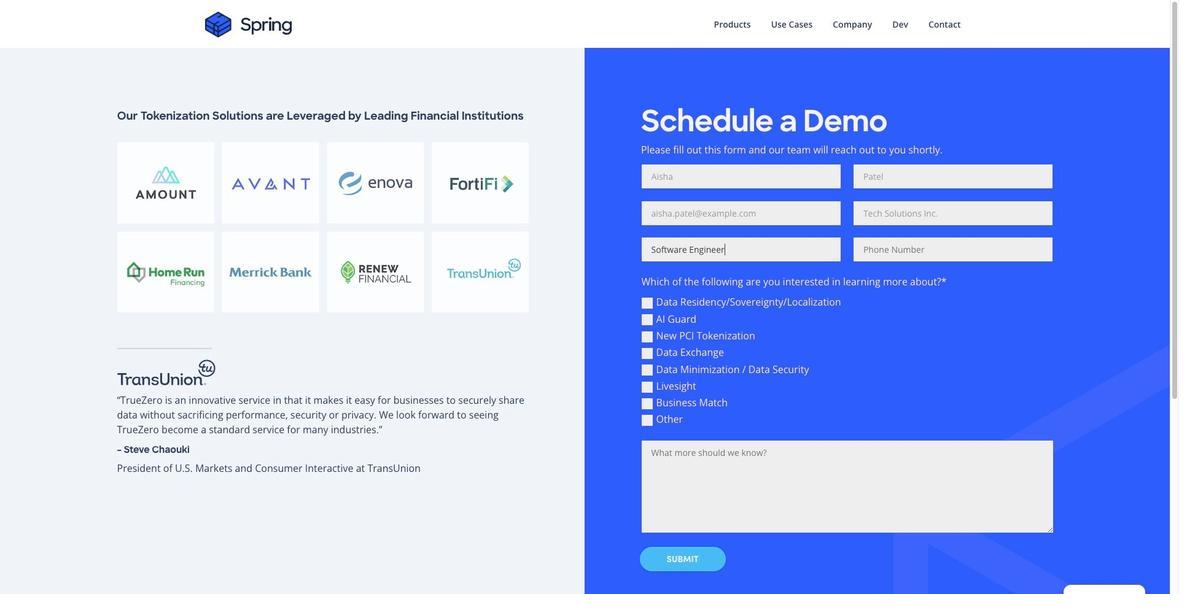 Task type: locate. For each thing, give the bounding box(es) containing it.
What more should we know?  text field
[[641, 441, 1053, 533]]

Last Name* text field
[[854, 165, 1053, 189]]

Work Email* text field
[[641, 201, 841, 225]]



Task type: describe. For each thing, give the bounding box(es) containing it.
Phone Number text field
[[854, 238, 1053, 262]]

sl client logos image
[[117, 142, 529, 312]]

1280px transunion_logo_navy image
[[117, 360, 215, 386]]

Company* text field
[[854, 201, 1053, 225]]

Job Title text field
[[641, 238, 841, 262]]

First Name* text field
[[641, 165, 841, 189]]

spring labs - logo - lt bg image
[[205, 12, 292, 37]]



